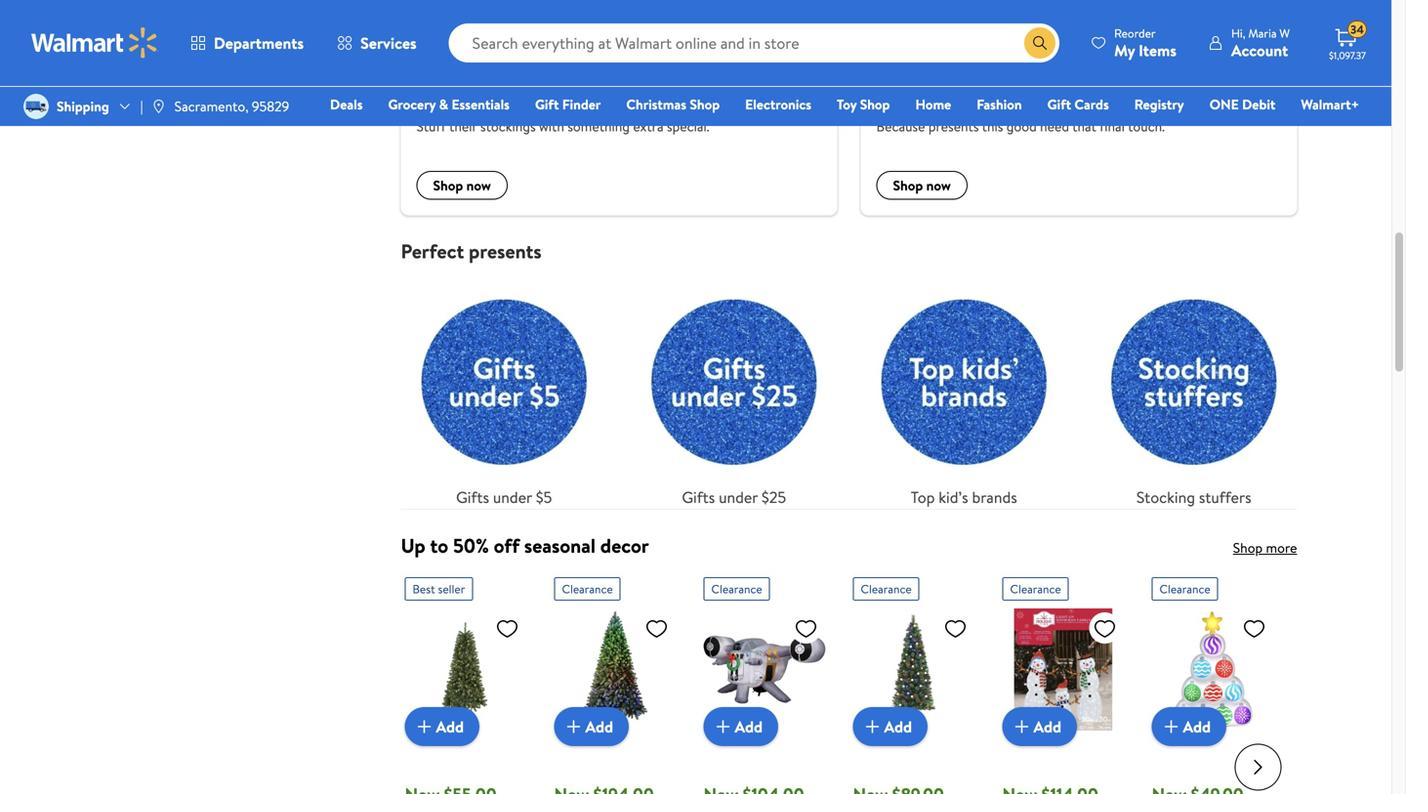 Task type: describe. For each thing, give the bounding box(es) containing it.
their
[[449, 117, 477, 136]]

extra
[[633, 117, 664, 136]]

essentials
[[452, 95, 510, 114]]

10ft tall christmas tree with programmed lights holiday time christmas outdoor decor image
[[1152, 609, 1275, 731]]

gifts under $5
[[456, 487, 552, 508]]

stockings
[[481, 117, 536, 136]]

add to favorites list, 7 ft bridgeport spruce artificial christmas tree with 300 warm white led, metal hinges & foldable base, by holiday time image
[[496, 617, 519, 641]]

shipping
[[57, 97, 109, 116]]

$5
[[536, 487, 552, 508]]

gifts under $5 link
[[401, 279, 608, 509]]

from
[[459, 85, 497, 110]]

deals link
[[321, 94, 372, 115]]

stuffers
[[1200, 487, 1252, 508]]

presents inside it's a wrap because presents this good need that final touch.
[[929, 117, 980, 136]]

stocking stuffers
[[1137, 487, 1252, 508]]

one
[[1210, 95, 1240, 114]]

next slide for product carousel list image
[[1235, 744, 1282, 791]]

shop now for a
[[894, 176, 951, 195]]

good
[[1007, 117, 1037, 136]]

christmas shop link
[[618, 94, 729, 115]]

best seller
[[413, 581, 465, 598]]

departments
[[214, 32, 304, 54]]

toy
[[837, 95, 857, 114]]

add to favorites list, set of 3, light-up led snowman family decoration, by holiday time image
[[1094, 617, 1117, 641]]

this
[[983, 117, 1004, 136]]

off
[[494, 532, 520, 560]]

home link
[[907, 94, 961, 115]]

stocking stuffers link
[[1091, 279, 1298, 509]]

hi,
[[1232, 25, 1246, 42]]

electronics link
[[737, 94, 821, 115]]

$25
[[762, 487, 787, 508]]

w
[[1280, 25, 1291, 42]]

cards
[[1075, 95, 1110, 114]]

home
[[916, 95, 952, 114]]

services button
[[321, 20, 433, 66]]

add to favorites list, evergreen classics 7.5' pre-lit twinkly carolina spruce artificial christmas tree, app-controlled rgb led lights image
[[645, 617, 669, 641]]

7 ft bridgeport spruce artificial christmas tree with 300 warm white led, metal hinges & foldable base, by holiday time image
[[405, 609, 527, 731]]

list containing gifts from $1
[[389, 0, 1310, 216]]

5 product group from the left
[[1003, 570, 1125, 794]]

one debit link
[[1202, 94, 1285, 115]]

perfect presents
[[401, 238, 542, 265]]

add button for airblown inflatables christmas mandalorian razor crest image
[[704, 708, 779, 747]]

hi, maria w account
[[1232, 25, 1291, 61]]

add to cart image for clearance
[[712, 715, 735, 739]]

under for $25
[[719, 487, 758, 508]]

perfect
[[401, 238, 464, 265]]

shop left more
[[1234, 539, 1264, 558]]

touch.
[[1129, 117, 1166, 136]]

fashion link
[[968, 94, 1031, 115]]

|
[[141, 97, 143, 116]]

electronics
[[746, 95, 812, 114]]

Walmart Site-Wide search field
[[449, 23, 1060, 63]]

kid's
[[939, 487, 969, 508]]

deals
[[330, 95, 363, 114]]

stocking
[[1137, 487, 1196, 508]]

gifts from $1 stuff their stockings with something extra special.
[[417, 85, 710, 136]]

gifts for $1
[[417, 85, 455, 110]]

2 product group from the left
[[554, 570, 677, 794]]

need
[[1041, 117, 1070, 136]]

debit
[[1243, 95, 1276, 114]]

 image for shipping
[[23, 94, 49, 119]]

decor
[[601, 532, 649, 560]]

because
[[877, 117, 926, 136]]

 image for sacramento, 95829
[[151, 99, 167, 114]]

grocery
[[388, 95, 436, 114]]

clearance for evergreen classics 7.5' pre-lit twinkly carolina spruce artificial christmas tree, app-controlled rgb led lights image
[[562, 581, 613, 598]]

50%
[[453, 532, 489, 560]]

to
[[430, 532, 449, 560]]

gift finder
[[535, 95, 601, 114]]

finder
[[563, 95, 601, 114]]

Search search field
[[449, 23, 1060, 63]]

shop inside gifts from $1 list item
[[433, 176, 463, 195]]

gifts from $1 list item
[[389, 0, 850, 216]]

95829
[[252, 97, 290, 116]]

walmart+ link
[[1293, 94, 1369, 115]]

services
[[361, 32, 417, 54]]

it's a wrap because presents this good need that final touch.
[[877, 85, 1166, 136]]

$1,097.37
[[1330, 49, 1367, 62]]

gift cards link
[[1039, 94, 1118, 115]]

shop inside it's a wrap list item
[[894, 176, 924, 195]]

add button for "set of 3, light-up led snowman family decoration, by holiday time" image
[[1003, 708, 1078, 747]]

final
[[1100, 117, 1126, 136]]

add to cart image for best seller
[[413, 715, 436, 739]]

gifts for $5
[[456, 487, 490, 508]]

add button for 10ft tall christmas tree with programmed lights holiday time christmas outdoor decor image
[[1152, 708, 1227, 747]]

maria
[[1249, 25, 1277, 42]]



Task type: locate. For each thing, give the bounding box(es) containing it.
gift for gift cards
[[1048, 95, 1072, 114]]

1 horizontal spatial  image
[[151, 99, 167, 114]]

2 now from the left
[[927, 176, 951, 195]]

registry
[[1135, 95, 1185, 114]]

registry link
[[1126, 94, 1194, 115]]

now inside it's a wrap list item
[[927, 176, 951, 195]]

account
[[1232, 40, 1289, 61]]

now down home
[[927, 176, 951, 195]]

my
[[1115, 40, 1136, 61]]

sacramento,
[[175, 97, 249, 116]]

with
[[539, 117, 565, 136]]

under left $5 on the left bottom of page
[[493, 487, 532, 508]]

add for 10ft tall christmas tree with programmed lights holiday time christmas outdoor decor image add button
[[1184, 716, 1212, 738]]

0 vertical spatial presents
[[929, 117, 980, 136]]

add to favorites list, 10ft tall christmas tree with programmed lights holiday time christmas outdoor decor image
[[1243, 617, 1267, 641]]

add for evergreen classics 7.5' pre-lit twinkly carolina spruce artificial christmas tree, app-controlled rgb led lights image's add button
[[586, 716, 614, 738]]

1 horizontal spatial gift
[[1048, 95, 1072, 114]]

add to favorites list, airblown inflatables christmas mandalorian razor crest image
[[795, 617, 818, 641]]

shop now for from
[[433, 176, 491, 195]]

something
[[568, 117, 630, 136]]

2 under from the left
[[719, 487, 758, 508]]

add to cart image for "set of 3, light-up led snowman family decoration, by holiday time" image
[[1011, 715, 1034, 739]]

 image right |
[[151, 99, 167, 114]]

2 add from the left
[[586, 716, 614, 738]]

it's a wrap list item
[[850, 0, 1310, 216]]

gifts under $25 link
[[631, 279, 838, 509]]

add button for pre-lit 280 led multi-color lights ozark fir cashmere artificial christmas tree, 7.5 ft, by holiday time image
[[853, 708, 928, 747]]

clearance up 10ft tall christmas tree with programmed lights holiday time christmas outdoor decor image
[[1160, 581, 1211, 598]]

fashion
[[977, 95, 1023, 114]]

2 clearance from the left
[[712, 581, 763, 598]]

clearance for "set of 3, light-up led snowman family decoration, by holiday time" image
[[1011, 581, 1062, 598]]

search icon image
[[1033, 35, 1048, 51]]

1 horizontal spatial add to cart image
[[712, 715, 735, 739]]

one debit
[[1210, 95, 1276, 114]]

top kid's brands
[[911, 487, 1018, 508]]

shop down the because
[[894, 176, 924, 195]]

3 add from the left
[[735, 716, 763, 738]]

1 add button from the left
[[405, 708, 480, 747]]

1 product group from the left
[[405, 570, 527, 794]]

now
[[467, 176, 491, 195], [927, 176, 951, 195]]

gift cards
[[1048, 95, 1110, 114]]

clearance for pre-lit 280 led multi-color lights ozark fir cashmere artificial christmas tree, 7.5 ft, by holiday time image
[[861, 581, 912, 598]]

34
[[1351, 21, 1365, 38]]

christmas shop
[[627, 95, 720, 114]]

0 horizontal spatial  image
[[23, 94, 49, 119]]

6 add from the left
[[1184, 716, 1212, 738]]

up to 50% off seasonal decor
[[401, 532, 649, 560]]

 image
[[23, 94, 49, 119], [151, 99, 167, 114]]

now down their
[[467, 176, 491, 195]]

1 horizontal spatial shop now
[[894, 176, 951, 195]]

pre-lit 280 led multi-color lights ozark fir cashmere artificial christmas tree, 7.5 ft, by holiday time image
[[853, 609, 976, 731]]

toy shop link
[[829, 94, 899, 115]]

grocery & essentials
[[388, 95, 510, 114]]

add button for 7 ft bridgeport spruce artificial christmas tree with 300 warm white led, metal hinges & foldable base, by holiday time image
[[405, 708, 480, 747]]

2 gift from the left
[[1048, 95, 1072, 114]]

items
[[1139, 40, 1177, 61]]

add to cart image for 10ft tall christmas tree with programmed lights holiday time christmas outdoor decor image
[[1160, 715, 1184, 739]]

sacramento, 95829
[[175, 97, 290, 116]]

set of 3, light-up led snowman family decoration, by holiday time image
[[1003, 609, 1125, 731]]

shop
[[690, 95, 720, 114], [861, 95, 891, 114], [433, 176, 463, 195], [894, 176, 924, 195], [1234, 539, 1264, 558]]

1 horizontal spatial gifts
[[456, 487, 490, 508]]

reorder my items
[[1115, 25, 1177, 61]]

walmart+
[[1302, 95, 1360, 114]]

5 clearance from the left
[[1160, 581, 1211, 598]]

presents
[[929, 117, 980, 136], [469, 238, 542, 265]]

clearance down seasonal
[[562, 581, 613, 598]]

presents down home
[[929, 117, 980, 136]]

0 horizontal spatial presents
[[469, 238, 542, 265]]

list
[[389, 0, 1310, 216], [389, 264, 1310, 509]]

seasonal
[[525, 532, 596, 560]]

best
[[413, 581, 435, 598]]

top
[[911, 487, 935, 508]]

$1
[[501, 85, 516, 110]]

1 horizontal spatial now
[[927, 176, 951, 195]]

reorder
[[1115, 25, 1156, 42]]

gifts up 50%
[[456, 487, 490, 508]]

shop now inside gifts from $1 list item
[[433, 176, 491, 195]]

list containing gifts under $5
[[389, 264, 1310, 509]]

evergreen classics 7.5' pre-lit twinkly carolina spruce artificial christmas tree, app-controlled rgb led lights image
[[554, 609, 677, 731]]

1 horizontal spatial presents
[[929, 117, 980, 136]]

shop now down the because
[[894, 176, 951, 195]]

stuff
[[417, 117, 446, 136]]

4 add to cart image from the left
[[1160, 715, 1184, 739]]

3 clearance from the left
[[861, 581, 912, 598]]

seller
[[438, 581, 465, 598]]

special.
[[667, 117, 710, 136]]

that
[[1073, 117, 1097, 136]]

add for 7 ft bridgeport spruce artificial christmas tree with 300 warm white led, metal hinges & foldable base, by holiday time image add button
[[436, 716, 464, 738]]

under for $5
[[493, 487, 532, 508]]

1 add to cart image from the left
[[562, 715, 586, 739]]

5 add button from the left
[[1003, 708, 1078, 747]]

wrap
[[917, 85, 954, 110]]

now for wrap
[[927, 176, 951, 195]]

2 shop now from the left
[[894, 176, 951, 195]]

add
[[436, 716, 464, 738], [586, 716, 614, 738], [735, 716, 763, 738], [885, 716, 913, 738], [1034, 716, 1062, 738], [1184, 716, 1212, 738]]

3 product group from the left
[[704, 570, 826, 794]]

6 product group from the left
[[1152, 570, 1275, 794]]

gifts
[[417, 85, 455, 110], [456, 487, 490, 508], [682, 487, 715, 508]]

product group
[[405, 570, 527, 794], [554, 570, 677, 794], [704, 570, 826, 794], [853, 570, 976, 794], [1003, 570, 1125, 794], [1152, 570, 1275, 794]]

4 add button from the left
[[853, 708, 928, 747]]

add for airblown inflatables christmas mandalorian razor crest image add button
[[735, 716, 763, 738]]

grocery & essentials link
[[380, 94, 519, 115]]

2 add button from the left
[[554, 708, 629, 747]]

add to favorites list, pre-lit 280 led multi-color lights ozark fir cashmere artificial christmas tree, 7.5 ft, by holiday time image
[[944, 617, 968, 641]]

gift finder link
[[527, 94, 610, 115]]

3 add to cart image from the left
[[1011, 715, 1034, 739]]

6 add button from the left
[[1152, 708, 1227, 747]]

1 vertical spatial presents
[[469, 238, 542, 265]]

add to cart image for pre-lit 280 led multi-color lights ozark fir cashmere artificial christmas tree, 7.5 ft, by holiday time image
[[861, 715, 885, 739]]

toy shop
[[837, 95, 891, 114]]

1 add from the left
[[436, 716, 464, 738]]

4 add from the left
[[885, 716, 913, 738]]

shop now inside it's a wrap list item
[[894, 176, 951, 195]]

clearance for 10ft tall christmas tree with programmed lights holiday time christmas outdoor decor image
[[1160, 581, 1211, 598]]

now for $1
[[467, 176, 491, 195]]

gift
[[535, 95, 559, 114], [1048, 95, 1072, 114]]

shop right toy
[[861, 95, 891, 114]]

0 horizontal spatial add to cart image
[[413, 715, 436, 739]]

4 clearance from the left
[[1011, 581, 1062, 598]]

 image left shipping
[[23, 94, 49, 119]]

2 list from the top
[[389, 264, 1310, 509]]

gifts under $25
[[682, 487, 787, 508]]

4 product group from the left
[[853, 570, 976, 794]]

more
[[1267, 539, 1298, 558]]

shop more link
[[1234, 539, 1298, 558]]

add button
[[405, 708, 480, 747], [554, 708, 629, 747], [704, 708, 779, 747], [853, 708, 928, 747], [1003, 708, 1078, 747], [1152, 708, 1227, 747]]

gifts up stuff
[[417, 85, 455, 110]]

0 horizontal spatial under
[[493, 487, 532, 508]]

3 add button from the left
[[704, 708, 779, 747]]

1 vertical spatial list
[[389, 264, 1310, 509]]

0 horizontal spatial gifts
[[417, 85, 455, 110]]

0 vertical spatial list
[[389, 0, 1310, 216]]

clearance
[[562, 581, 613, 598], [712, 581, 763, 598], [861, 581, 912, 598], [1011, 581, 1062, 598], [1160, 581, 1211, 598]]

airblown inflatables christmas mandalorian razor crest image
[[704, 609, 826, 731]]

clearance up airblown inflatables christmas mandalorian razor crest image
[[712, 581, 763, 598]]

presents right perfect
[[469, 238, 542, 265]]

1 list from the top
[[389, 0, 1310, 216]]

clearance up "set of 3, light-up led snowman family decoration, by holiday time" image
[[1011, 581, 1062, 598]]

christmas
[[627, 95, 687, 114]]

shop more
[[1234, 539, 1298, 558]]

1 shop now from the left
[[433, 176, 491, 195]]

now inside gifts from $1 list item
[[467, 176, 491, 195]]

add to cart image
[[562, 715, 586, 739], [861, 715, 885, 739], [1011, 715, 1034, 739], [1160, 715, 1184, 739]]

add to cart image
[[413, 715, 436, 739], [712, 715, 735, 739]]

add button for evergreen classics 7.5' pre-lit twinkly carolina spruce artificial christmas tree, app-controlled rgb led lights image
[[554, 708, 629, 747]]

a
[[904, 85, 912, 110]]

2 add to cart image from the left
[[712, 715, 735, 739]]

1 horizontal spatial under
[[719, 487, 758, 508]]

2 add to cart image from the left
[[861, 715, 885, 739]]

1 gift from the left
[[535, 95, 559, 114]]

add to cart image for evergreen classics 7.5' pre-lit twinkly carolina spruce artificial christmas tree, app-controlled rgb led lights image
[[562, 715, 586, 739]]

0 horizontal spatial shop now
[[433, 176, 491, 195]]

gifts for $25
[[682, 487, 715, 508]]

gifts left the "$25"
[[682, 487, 715, 508]]

under left the "$25"
[[719, 487, 758, 508]]

1 under from the left
[[493, 487, 532, 508]]

top kid's brands link
[[861, 279, 1068, 509]]

0 horizontal spatial gift
[[535, 95, 559, 114]]

5 add from the left
[[1034, 716, 1062, 738]]

gift up need in the top of the page
[[1048, 95, 1072, 114]]

shop now
[[433, 176, 491, 195], [894, 176, 951, 195]]

shop now down their
[[433, 176, 491, 195]]

1 add to cart image from the left
[[413, 715, 436, 739]]

it's
[[877, 85, 900, 110]]

0 horizontal spatial now
[[467, 176, 491, 195]]

1 clearance from the left
[[562, 581, 613, 598]]

2 horizontal spatial gifts
[[682, 487, 715, 508]]

gift for gift finder
[[535, 95, 559, 114]]

gift up the with
[[535, 95, 559, 114]]

1 now from the left
[[467, 176, 491, 195]]

gifts inside the 'gifts from $1 stuff their stockings with something extra special.'
[[417, 85, 455, 110]]

departments button
[[174, 20, 321, 66]]

add for add button related to "set of 3, light-up led snowman family decoration, by holiday time" image
[[1034, 716, 1062, 738]]

under
[[493, 487, 532, 508], [719, 487, 758, 508]]

shop down their
[[433, 176, 463, 195]]

clearance up pre-lit 280 led multi-color lights ozark fir cashmere artificial christmas tree, 7.5 ft, by holiday time image
[[861, 581, 912, 598]]

&
[[439, 95, 449, 114]]

walmart image
[[31, 27, 158, 59]]

clearance for airblown inflatables christmas mandalorian razor crest image
[[712, 581, 763, 598]]

up
[[401, 532, 426, 560]]

brands
[[973, 487, 1018, 508]]

add for pre-lit 280 led multi-color lights ozark fir cashmere artificial christmas tree, 7.5 ft, by holiday time image's add button
[[885, 716, 913, 738]]

shop up special.
[[690, 95, 720, 114]]



Task type: vqa. For each thing, say whether or not it's contained in the screenshot.
seasonal
yes



